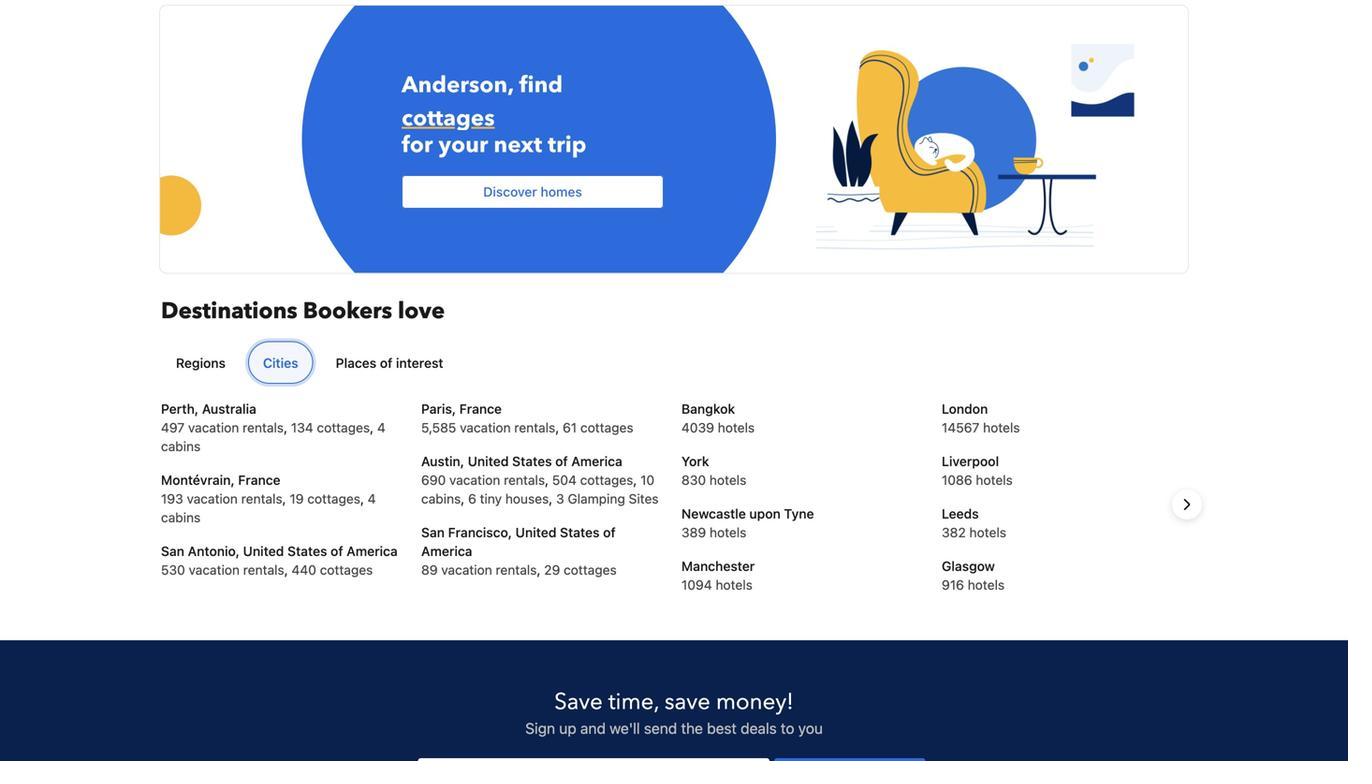 Task type: locate. For each thing, give the bounding box(es) containing it.
hotels right the 830
[[710, 472, 747, 488]]

0 horizontal spatial united
[[243, 544, 284, 559]]

1086
[[942, 472, 973, 488]]

3
[[556, 491, 565, 507]]

cottages inside paris, france 5,585 vacation rentals , 61 cottages
[[581, 420, 634, 435]]

4 cabins up "san antonio, united states of america" link
[[161, 491, 376, 525]]

690 vacation rentals , 504 cottages ,
[[422, 472, 641, 488]]

1 horizontal spatial america
[[422, 544, 473, 559]]

4 cabins
[[161, 420, 386, 454], [161, 491, 376, 525]]

america
[[572, 454, 623, 469], [347, 544, 398, 559], [422, 544, 473, 559]]

up
[[559, 720, 577, 738]]

2 horizontal spatial united
[[516, 525, 557, 540]]

4 cabins link
[[161, 420, 386, 454], [161, 491, 376, 525]]

0 vertical spatial 4 cabins link
[[161, 420, 386, 454]]

690
[[422, 472, 446, 488]]

cabins down 690
[[422, 491, 461, 507]]

rentals down "san antonio, united states of america" link
[[243, 562, 284, 578]]

2 vertical spatial states
[[288, 544, 327, 559]]

0 horizontal spatial 4
[[368, 491, 376, 507]]

1 4 cabins from the top
[[161, 420, 386, 454]]

rentals left 61
[[515, 420, 556, 435]]

love
[[398, 296, 445, 327]]

cabins
[[161, 439, 201, 454], [422, 491, 461, 507], [161, 510, 201, 525]]

money!
[[716, 687, 794, 718]]

hotels
[[718, 420, 755, 435], [984, 420, 1021, 435], [710, 472, 747, 488], [976, 472, 1013, 488], [710, 525, 747, 540], [970, 525, 1007, 540], [716, 577, 753, 593], [968, 577, 1005, 593]]

1 vertical spatial united
[[516, 525, 557, 540]]

san francisco, united states of america 89 vacation rentals , 29 cottages
[[422, 525, 617, 578]]

0 vertical spatial 4 cabins
[[161, 420, 386, 454]]

2 4 cabins from the top
[[161, 491, 376, 525]]

francisco,
[[448, 525, 512, 540]]

hotels down the manchester
[[716, 577, 753, 593]]

389
[[682, 525, 706, 540]]

of right places
[[380, 355, 393, 371]]

10
[[641, 472, 655, 488]]

america up 89
[[422, 544, 473, 559]]

0 vertical spatial 4
[[377, 420, 386, 435]]

cottages right the 440
[[320, 562, 373, 578]]

states for san antonio, united states of america
[[288, 544, 327, 559]]

cabins for 497 vacation rentals
[[161, 439, 201, 454]]

hotels inside london 14567 hotels
[[984, 420, 1021, 435]]

,
[[284, 420, 288, 435], [370, 420, 374, 435], [556, 420, 559, 435], [545, 472, 549, 488], [634, 472, 637, 488], [283, 491, 286, 507], [361, 491, 364, 507], [461, 491, 465, 507], [549, 491, 553, 507], [284, 562, 288, 578], [537, 562, 541, 578]]

0 horizontal spatial states
[[288, 544, 327, 559]]

san up "530"
[[161, 544, 184, 559]]

san inside san antonio, united states of america 530 vacation rentals , 440 cottages
[[161, 544, 184, 559]]

bookers
[[303, 296, 392, 327]]

save
[[555, 687, 603, 718]]

united up 690 vacation rentals link
[[468, 454, 509, 469]]

4 cabins link down australia
[[161, 420, 386, 454]]

, left 29 on the left bottom
[[537, 562, 541, 578]]

1 horizontal spatial france
[[460, 401, 502, 417]]

united up 530 vacation rentals link
[[243, 544, 284, 559]]

france for montévrain,
[[238, 472, 281, 488]]

4 right the 134 cottages link in the bottom of the page
[[377, 420, 386, 435]]

, left "134"
[[284, 420, 288, 435]]

, left 61
[[556, 420, 559, 435]]

4 right 19 cottages link
[[368, 491, 376, 507]]

tab list containing regions
[[154, 341, 1188, 385]]

hotels inside manchester 1094 hotels
[[716, 577, 753, 593]]

1 vertical spatial 4 cabins
[[161, 491, 376, 525]]

san antonio, united states of america link
[[161, 544, 398, 559]]

1 vertical spatial cabins
[[422, 491, 461, 507]]

4
[[377, 420, 386, 435], [368, 491, 376, 507]]

america up 504 cottages link
[[572, 454, 623, 469]]

, inside san antonio, united states of america 530 vacation rentals , 440 cottages
[[284, 562, 288, 578]]

hotels inside liverpool 1086 hotels
[[976, 472, 1013, 488]]

san for san antonio, united states of america 530 vacation rentals , 440 cottages
[[161, 544, 184, 559]]

rentals inside san antonio, united states of america 530 vacation rentals , 440 cottages
[[243, 562, 284, 578]]

2 vertical spatial cabins
[[161, 510, 201, 525]]

1 horizontal spatial san
[[422, 525, 445, 540]]

france up 193 vacation rentals , 19 cottages ,
[[238, 472, 281, 488]]

497 vacation rentals link
[[161, 420, 284, 435]]

1 horizontal spatial united
[[468, 454, 509, 469]]

of inside san antonio, united states of america 530 vacation rentals , 440 cottages
[[331, 544, 343, 559]]

bangkok
[[682, 401, 735, 417]]

2 vertical spatial united
[[243, 544, 284, 559]]

discover homes
[[483, 184, 582, 199]]

hotels down "bangkok"
[[718, 420, 755, 435]]

2 horizontal spatial states
[[560, 525, 600, 540]]

vacation right 89
[[441, 562, 492, 578]]

montévrain,
[[161, 472, 235, 488]]

bangkok 4039 hotels
[[682, 401, 755, 435]]

you
[[799, 720, 823, 738]]

rentals inside san francisco, united states of america 89 vacation rentals , 29 cottages
[[496, 562, 537, 578]]

89 vacation rentals link
[[422, 562, 537, 578]]

vacation down paris, france link
[[460, 420, 511, 435]]

4 for 193 vacation rentals , 19 cottages ,
[[368, 491, 376, 507]]

homes
[[541, 184, 582, 199]]

0 vertical spatial france
[[460, 401, 502, 417]]

10 cabins
[[422, 472, 655, 507]]

cottages right 61
[[581, 420, 634, 435]]

hotels down glasgow at the bottom of page
[[968, 577, 1005, 593]]

hotels inside york 830 hotels
[[710, 472, 747, 488]]

rentals down austin, united states of america at the bottom left
[[504, 472, 545, 488]]

, left 19
[[283, 491, 286, 507]]

america for san antonio, united states of america
[[347, 544, 398, 559]]

vacation inside san antonio, united states of america 530 vacation rentals , 440 cottages
[[189, 562, 240, 578]]

next content image
[[1176, 494, 1199, 516]]

united
[[468, 454, 509, 469], [516, 525, 557, 540], [243, 544, 284, 559]]

4 cabins link for 497 vacation rentals
[[161, 420, 386, 454]]

vacation
[[188, 420, 239, 435], [460, 420, 511, 435], [450, 472, 501, 488], [187, 491, 238, 507], [189, 562, 240, 578], [441, 562, 492, 578]]

vacation up 6
[[450, 472, 501, 488]]

france
[[460, 401, 502, 417], [238, 472, 281, 488]]

united for san antonio, united states of america 530 vacation rentals , 440 cottages
[[243, 544, 284, 559]]

vacation inside paris, france 5,585 vacation rentals , 61 cottages
[[460, 420, 511, 435]]

0 vertical spatial cabins
[[161, 439, 201, 454]]

0 vertical spatial united
[[468, 454, 509, 469]]

19
[[290, 491, 304, 507]]

1 vertical spatial san
[[161, 544, 184, 559]]

hotels for bangkok
[[718, 420, 755, 435]]

london
[[942, 401, 988, 417]]

states up the 440
[[288, 544, 327, 559]]

united down the houses
[[516, 525, 557, 540]]

san
[[422, 525, 445, 540], [161, 544, 184, 559]]

save
[[665, 687, 711, 718]]

cabins down 193
[[161, 510, 201, 525]]

london 14567 hotels
[[942, 401, 1021, 435]]

states inside san antonio, united states of america 530 vacation rentals , 440 cottages
[[288, 544, 327, 559]]

rentals
[[243, 420, 284, 435], [515, 420, 556, 435], [504, 472, 545, 488], [241, 491, 283, 507], [243, 562, 284, 578], [496, 562, 537, 578]]

vacation down perth, australia link
[[188, 420, 239, 435]]

america inside san francisco, united states of america 89 vacation rentals , 29 cottages
[[422, 544, 473, 559]]

hotels right 14567
[[984, 420, 1021, 435]]

cabins for 690 vacation rentals
[[422, 491, 461, 507]]

0 horizontal spatial france
[[238, 472, 281, 488]]

of up 440 cottages link
[[331, 544, 343, 559]]

rentals down san francisco, united states of america link
[[496, 562, 537, 578]]

region
[[146, 400, 1203, 610]]

tab list
[[154, 341, 1188, 385]]

1 vertical spatial states
[[560, 525, 600, 540]]

1 horizontal spatial 4
[[377, 420, 386, 435]]

cottages right 29 on the left bottom
[[564, 562, 617, 578]]

of down 3 glamping sites link
[[603, 525, 616, 540]]

united for san francisco, united states of america 89 vacation rentals , 29 cottages
[[516, 525, 557, 540]]

sign
[[526, 720, 556, 738]]

sites
[[629, 491, 659, 507]]

hotels down leeds
[[970, 525, 1007, 540]]

states inside san francisco, united states of america 89 vacation rentals , 29 cottages
[[560, 525, 600, 540]]

0 horizontal spatial america
[[347, 544, 398, 559]]

cabins inside '10 cabins'
[[422, 491, 461, 507]]

cottages inside san francisco, united states of america 89 vacation rentals , 29 cottages
[[564, 562, 617, 578]]

san up 89
[[422, 525, 445, 540]]

states up 690 vacation rentals , 504 cottages ,
[[512, 454, 552, 469]]

5,585
[[422, 420, 457, 435]]

1 vertical spatial france
[[238, 472, 281, 488]]

cottages
[[402, 102, 495, 133], [317, 420, 370, 435], [581, 420, 634, 435], [580, 472, 634, 488], [308, 491, 361, 507], [320, 562, 373, 578], [564, 562, 617, 578]]

690 vacation rentals link
[[422, 472, 545, 488]]

530 vacation rentals link
[[161, 562, 284, 578]]

0 horizontal spatial san
[[161, 544, 184, 559]]

cabins down 497
[[161, 439, 201, 454]]

america inside san antonio, united states of america 530 vacation rentals , 440 cottages
[[347, 544, 398, 559]]

france inside paris, france 5,585 vacation rentals , 61 cottages
[[460, 401, 502, 417]]

vacation down antonio,
[[189, 562, 240, 578]]

, left 10
[[634, 472, 637, 488]]

austin, united states of america link
[[422, 454, 623, 469]]

discover
[[483, 184, 538, 199]]

4 cabins link for 193 vacation rentals
[[161, 491, 376, 525]]

0 vertical spatial states
[[512, 454, 552, 469]]

hotels down newcastle at the right bottom of the page
[[710, 525, 747, 540]]

1 vertical spatial 4
[[368, 491, 376, 507]]

united inside san antonio, united states of america 530 vacation rentals , 440 cottages
[[243, 544, 284, 559]]

cottages up 3 glamping sites link
[[580, 472, 634, 488]]

2 4 cabins link from the top
[[161, 491, 376, 525]]

1 vertical spatial 4 cabins link
[[161, 491, 376, 525]]

3 glamping sites link
[[556, 491, 659, 507]]

manchester
[[682, 559, 755, 574]]

0 vertical spatial san
[[422, 525, 445, 540]]

4 cabins down australia
[[161, 420, 386, 454]]

of
[[380, 355, 393, 371], [556, 454, 568, 469], [603, 525, 616, 540], [331, 544, 343, 559]]

cottages right 19
[[308, 491, 361, 507]]

4 cabins link up "san antonio, united states of america" link
[[161, 491, 376, 525]]

hotels inside glasgow 916 hotels
[[968, 577, 1005, 593]]

hotels inside leeds 382 hotels
[[970, 525, 1007, 540]]

states up 29 cottages link
[[560, 525, 600, 540]]

4039
[[682, 420, 715, 435]]

america up 440 cottages link
[[347, 544, 398, 559]]

hotels down liverpool
[[976, 472, 1013, 488]]

glasgow
[[942, 559, 995, 574]]

cottages inside san antonio, united states of america 530 vacation rentals , 440 cottages
[[320, 562, 373, 578]]

san inside san francisco, united states of america 89 vacation rentals , 29 cottages
[[422, 525, 445, 540]]

Your email address email field
[[418, 759, 770, 762]]

find
[[520, 70, 563, 101]]

hotels for leeds
[[970, 525, 1007, 540]]

places of interest button
[[321, 341, 459, 384]]

paris, france link
[[422, 401, 502, 417]]

440
[[292, 562, 316, 578]]

cottages down anderson,
[[402, 102, 495, 133]]

tiny
[[480, 491, 502, 507]]

1 4 cabins link from the top
[[161, 420, 386, 454]]

hotels inside 'bangkok 4039 hotels'
[[718, 420, 755, 435]]

france up 5,585 vacation rentals link
[[460, 401, 502, 417]]

to
[[781, 720, 795, 738]]

we'll
[[610, 720, 640, 738]]

united inside san francisco, united states of america 89 vacation rentals , 29 cottages
[[516, 525, 557, 540]]

regions button
[[161, 341, 241, 384]]

montévrain, france
[[161, 472, 281, 488]]

, left the 440
[[284, 562, 288, 578]]

6 tiny houses link
[[468, 491, 549, 507]]



Task type: describe. For each thing, give the bounding box(es) containing it.
, inside paris, france 5,585 vacation rentals , 61 cottages
[[556, 420, 559, 435]]

vacation down 'montévrain, france'
[[187, 491, 238, 507]]

upon
[[750, 506, 781, 522]]

, left 6
[[461, 491, 465, 507]]

504 cottages link
[[553, 472, 634, 488]]

san francisco, united states of america link
[[422, 525, 616, 559]]

region containing perth, australia
[[146, 400, 1203, 610]]

504
[[553, 472, 577, 488]]

hotels for london
[[984, 420, 1021, 435]]

for
[[402, 130, 433, 160]]

497
[[161, 420, 185, 435]]

the
[[681, 720, 703, 738]]

send
[[644, 720, 678, 738]]

497 vacation rentals , 134 cottages ,
[[161, 420, 377, 435]]

york 830 hotels
[[682, 454, 747, 488]]

leeds
[[942, 506, 979, 522]]

interest
[[396, 355, 444, 371]]

and
[[581, 720, 606, 738]]

montévrain, france link
[[161, 472, 281, 488]]

next
[[494, 130, 543, 160]]

vacation inside san francisco, united states of america 89 vacation rentals , 29 cottages
[[441, 562, 492, 578]]

193 vacation rentals , 19 cottages ,
[[161, 491, 368, 507]]

perth, australia link
[[161, 401, 256, 417]]

, inside san francisco, united states of america 89 vacation rentals , 29 cottages
[[537, 562, 541, 578]]

of inside 'button'
[[380, 355, 393, 371]]

your
[[439, 130, 488, 160]]

anderson,
[[402, 70, 514, 101]]

antonio,
[[188, 544, 240, 559]]

paris,
[[422, 401, 456, 417]]

29
[[544, 562, 560, 578]]

14567
[[942, 420, 980, 435]]

leeds 382 hotels
[[942, 506, 1007, 540]]

29 cottages link
[[544, 562, 617, 578]]

san antonio, united states of america 530 vacation rentals , 440 cottages
[[161, 544, 398, 578]]

glamping
[[568, 491, 626, 507]]

hotels for york
[[710, 472, 747, 488]]

trip
[[548, 130, 587, 160]]

, right 19
[[361, 491, 364, 507]]

916
[[942, 577, 965, 593]]

deals
[[741, 720, 777, 738]]

cabins for 193 vacation rentals
[[161, 510, 201, 525]]

, left the 504
[[545, 472, 549, 488]]

cities button
[[248, 341, 313, 384]]

89
[[422, 562, 438, 578]]

glasgow 916 hotels
[[942, 559, 1005, 593]]

liverpool 1086 hotels
[[942, 454, 1013, 488]]

61
[[563, 420, 577, 435]]

save time, save money! sign up and we'll send the best deals to you
[[526, 687, 823, 738]]

rentals inside paris, france 5,585 vacation rentals , 61 cottages
[[515, 420, 556, 435]]

193
[[161, 491, 183, 507]]

382
[[942, 525, 966, 540]]

830
[[682, 472, 706, 488]]

5,585 vacation rentals link
[[422, 420, 556, 435]]

houses
[[506, 491, 549, 507]]

regions
[[176, 355, 226, 371]]

san for san francisco, united states of america 89 vacation rentals , 29 cottages
[[422, 525, 445, 540]]

rentals left 19
[[241, 491, 283, 507]]

hotels for manchester
[[716, 577, 753, 593]]

tyne
[[784, 506, 815, 522]]

perth, australia
[[161, 401, 256, 417]]

paris, france 5,585 vacation rentals , 61 cottages
[[422, 401, 634, 435]]

193 vacation rentals link
[[161, 491, 283, 507]]

of up the 504
[[556, 454, 568, 469]]

1 horizontal spatial states
[[512, 454, 552, 469]]

hotels for liverpool
[[976, 472, 1013, 488]]

states for san francisco, united states of america
[[560, 525, 600, 540]]

10 cabins link
[[422, 472, 655, 507]]

newcastle
[[682, 506, 746, 522]]

austin, united states of america
[[422, 454, 623, 469]]

, down places
[[370, 420, 374, 435]]

destinations
[[161, 296, 298, 327]]

rentals down australia
[[243, 420, 284, 435]]

time,
[[609, 687, 659, 718]]

best
[[707, 720, 737, 738]]

134
[[291, 420, 313, 435]]

19 cottages link
[[290, 491, 361, 507]]

cities
[[263, 355, 298, 371]]

perth,
[[161, 401, 199, 417]]

134 cottages link
[[291, 420, 370, 435]]

australia
[[202, 401, 256, 417]]

, 6 tiny houses , 3 glamping sites
[[461, 491, 659, 507]]

440 cottages link
[[292, 562, 373, 578]]

for your next trip
[[402, 130, 587, 160]]

manchester 1094 hotels
[[682, 559, 755, 593]]

4 for 497 vacation rentals , 134 cottages ,
[[377, 420, 386, 435]]

4 cabins for 497 vacation rentals
[[161, 420, 386, 454]]

cottages right "134"
[[317, 420, 370, 435]]

hotels inside newcastle upon tyne 389 hotels
[[710, 525, 747, 540]]

france for paris,
[[460, 401, 502, 417]]

1094
[[682, 577, 712, 593]]

6
[[468, 491, 477, 507]]

hotels for glasgow
[[968, 577, 1005, 593]]

530
[[161, 562, 185, 578]]

newcastle upon tyne 389 hotels
[[682, 506, 815, 540]]

austin,
[[422, 454, 465, 469]]

2 horizontal spatial america
[[572, 454, 623, 469]]

of inside san francisco, united states of america 89 vacation rentals , 29 cottages
[[603, 525, 616, 540]]

61 cottages link
[[563, 420, 634, 435]]

york
[[682, 454, 710, 469]]

, left 3
[[549, 491, 553, 507]]

america for san francisco, united states of america
[[422, 544, 473, 559]]

4 cabins for 193 vacation rentals
[[161, 491, 376, 525]]



Task type: vqa. For each thing, say whether or not it's contained in the screenshot.
The Australia
yes



